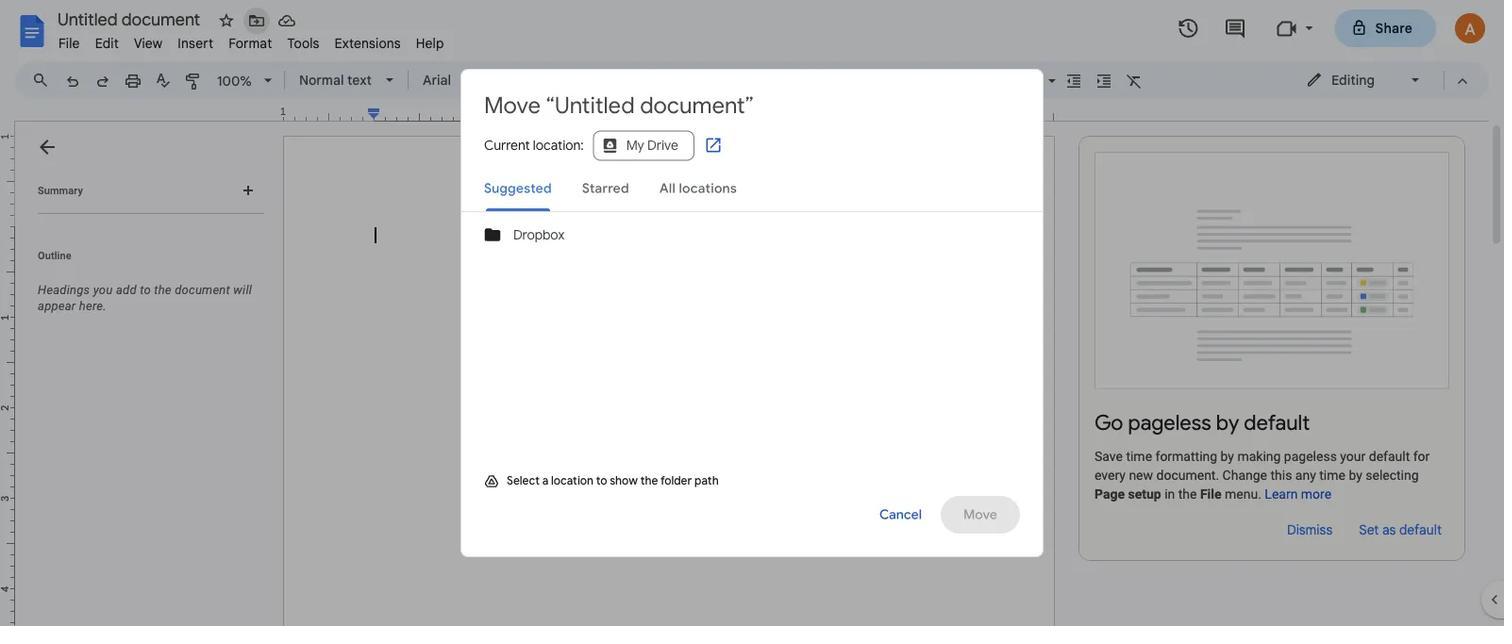 Task type: vqa. For each thing, say whether or not it's contained in the screenshot.
HELP
no



Task type: describe. For each thing, give the bounding box(es) containing it.
formatting
[[1156, 449, 1218, 464]]

selecting
[[1366, 467, 1419, 483]]

document with wide table extending beyond text width image
[[1095, 152, 1450, 389]]

page
[[1095, 486, 1125, 502]]

this
[[1271, 467, 1292, 483]]

dismiss button
[[1280, 515, 1340, 545]]

new
[[1129, 467, 1153, 483]]

right margin image
[[958, 107, 1053, 121]]

Star checkbox
[[213, 8, 240, 34]]

change
[[1223, 467, 1268, 483]]

menu bar banner
[[0, 0, 1504, 627]]

menu bar inside menu bar 'banner'
[[51, 25, 452, 56]]

set
[[1359, 522, 1379, 538]]

default inside button
[[1400, 522, 1442, 538]]

share. private to only me. image
[[1351, 19, 1368, 36]]

file
[[1200, 486, 1222, 502]]

the
[[1179, 486, 1197, 502]]

any
[[1296, 467, 1316, 483]]

set as default button
[[1352, 515, 1450, 545]]

document.
[[1157, 467, 1219, 483]]

making
[[1238, 449, 1281, 464]]

every
[[1095, 467, 1126, 483]]

go pageless by default application
[[0, 0, 1504, 627]]



Task type: locate. For each thing, give the bounding box(es) containing it.
time up new at the bottom right of page
[[1126, 449, 1152, 464]]

go pageless by default list
[[1079, 136, 1466, 561]]

pageless up formatting
[[1128, 409, 1211, 436]]

save time formatting by making pageless your default for every new document. change this any time by selecting page setup in the file menu. learn more
[[1095, 449, 1430, 502]]

menu.
[[1225, 486, 1262, 502]]

by down 'your'
[[1349, 467, 1363, 483]]

dismiss
[[1287, 522, 1333, 538]]

default right as
[[1400, 522, 1442, 538]]

1 vertical spatial time
[[1320, 467, 1346, 483]]

time up "more"
[[1320, 467, 1346, 483]]

setup
[[1128, 486, 1162, 502]]

by up change
[[1221, 449, 1234, 464]]

left margin image
[[284, 107, 379, 121]]

go
[[1095, 409, 1124, 436]]

by
[[1216, 409, 1239, 436], [1221, 449, 1234, 464], [1349, 467, 1363, 483]]

default inside 'save time formatting by making pageless your default for every new document. change this any time by selecting page setup in the file menu. learn more'
[[1369, 449, 1410, 464]]

menu bar
[[51, 25, 452, 56]]

1 vertical spatial pageless
[[1284, 449, 1337, 464]]

0 vertical spatial pageless
[[1128, 409, 1211, 436]]

pageless up any
[[1284, 449, 1337, 464]]

top margin image
[[0, 137, 14, 232]]

for
[[1414, 449, 1430, 464]]

main toolbar
[[56, 0, 1150, 493]]

default up selecting
[[1369, 449, 1410, 464]]

1 vertical spatial default
[[1369, 449, 1410, 464]]

by up making
[[1216, 409, 1239, 436]]

2 vertical spatial default
[[1400, 522, 1442, 538]]

more
[[1301, 486, 1332, 502]]

1 horizontal spatial pageless
[[1284, 449, 1337, 464]]

set as default
[[1359, 522, 1442, 538]]

go pageless by default
[[1095, 409, 1310, 436]]

pageless
[[1128, 409, 1211, 436], [1284, 449, 1337, 464]]

as
[[1383, 522, 1396, 538]]

pageless inside 'save time formatting by making pageless your default for every new document. change this any time by selecting page setup in the file menu. learn more'
[[1284, 449, 1337, 464]]

1 horizontal spatial time
[[1320, 467, 1346, 483]]

in
[[1165, 486, 1175, 502]]

learn
[[1265, 486, 1298, 502]]

your
[[1340, 449, 1366, 464]]

default up making
[[1244, 409, 1310, 436]]

1 vertical spatial by
[[1221, 449, 1234, 464]]

0 horizontal spatial pageless
[[1128, 409, 1211, 436]]

Rename text field
[[51, 8, 211, 30]]

0 vertical spatial default
[[1244, 409, 1310, 436]]

time
[[1126, 449, 1152, 464], [1320, 467, 1346, 483]]

Menus field
[[24, 67, 65, 93]]

0 horizontal spatial time
[[1126, 449, 1152, 464]]

learn more link
[[1265, 486, 1332, 502]]

save
[[1095, 449, 1123, 464]]

0 vertical spatial by
[[1216, 409, 1239, 436]]

default
[[1244, 409, 1310, 436], [1369, 449, 1410, 464], [1400, 522, 1442, 538]]

0 vertical spatial time
[[1126, 449, 1152, 464]]

2 vertical spatial by
[[1349, 467, 1363, 483]]



